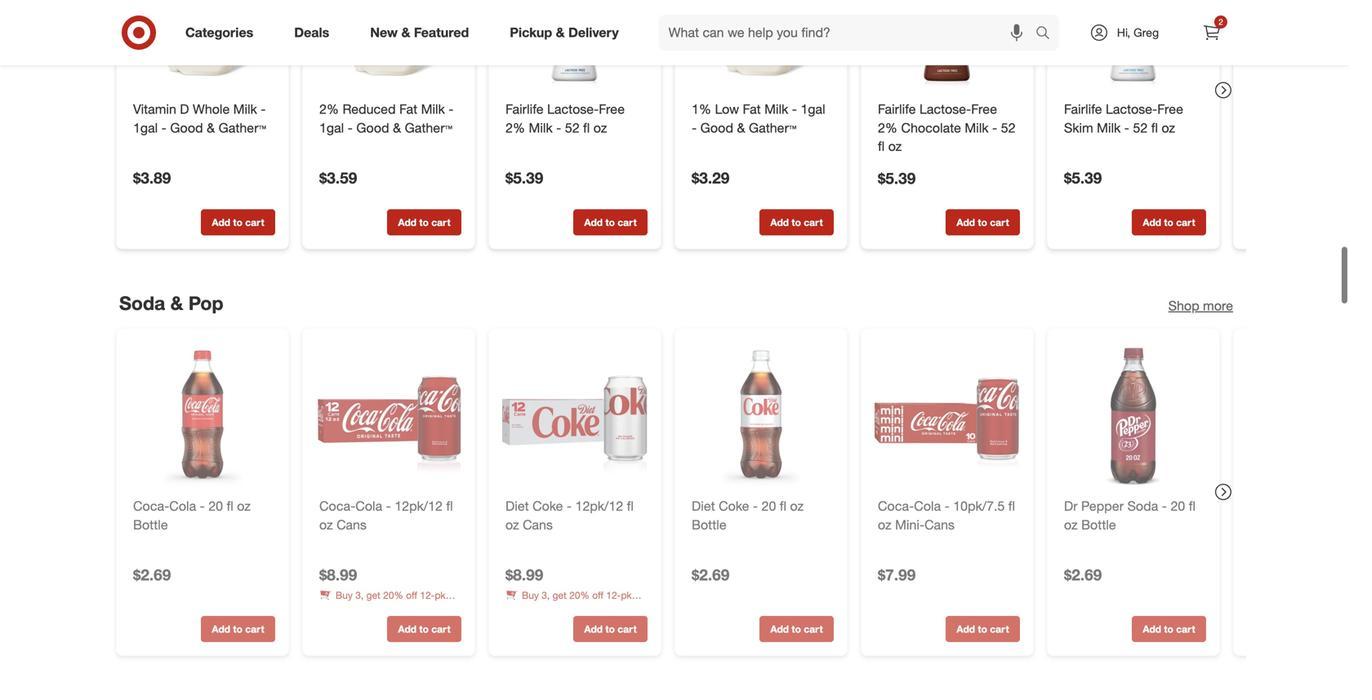 Task type: describe. For each thing, give the bounding box(es) containing it.
add for diet coke - 12pk/12 fl oz cans
[[584, 623, 603, 636]]

- inside dr pepper soda - 20 fl oz bottle
[[1162, 499, 1167, 514]]

$2.69 for dr pepper soda - 20 fl oz bottle
[[1064, 566, 1102, 585]]

hi, greg
[[1117, 25, 1159, 40]]

diet for bottle
[[692, 499, 715, 514]]

add to cart button for coca-cola - 12pk/12 fl oz cans
[[387, 616, 461, 643]]

cart for dr pepper soda - 20 fl oz bottle
[[1176, 623, 1195, 636]]

cola inside coca-cola - 12pk/12 fl oz cans
[[355, 499, 382, 514]]

52 for skim
[[1133, 120, 1148, 136]]

deals link
[[280, 15, 350, 51]]

fl inside coca-cola - 12pk/12 fl oz cans
[[446, 499, 453, 514]]

oz inside coca-cola - 10pk/7.5 fl oz mini-cans
[[878, 517, 891, 533]]

to for coca-cola - 10pk/7.5 fl oz mini-cans
[[978, 623, 987, 636]]

cart for 2% reduced fat milk - 1gal - good & gather™
[[431, 216, 451, 228]]

oz inside dr pepper soda - 20 fl oz bottle
[[1064, 517, 1078, 533]]

add to cart button for diet coke - 12pk/12 fl oz cans
[[573, 616, 648, 643]]

$8.99 for coca-cola - 12pk/12 fl oz cans
[[319, 566, 357, 585]]

add for fairlife lactose-free 2% milk - 52 fl oz
[[584, 216, 603, 228]]

fl inside diet coke - 12pk/12 fl oz cans
[[627, 499, 634, 514]]

- inside fairlife lactose-free 2% milk - 52 fl oz
[[556, 120, 561, 136]]

coca-cola - 10pk/7.5 fl oz mini-cans link
[[878, 497, 1017, 535]]

pickup & delivery
[[510, 25, 619, 40]]

cart for diet coke - 12pk/12 fl oz cans
[[618, 623, 637, 636]]

diet coke - 12pk/12 fl oz cans
[[505, 499, 634, 533]]

12- for coca-cola - 12pk/12 fl oz cans
[[420, 589, 435, 602]]

& right pickup
[[556, 25, 565, 40]]

52 inside fairlife lactose-free 2% chocolate milk - 52 fl oz
[[1001, 120, 1015, 136]]

cart for fairlife lactose-free skim milk - 52 fl oz
[[1176, 216, 1195, 228]]

vitamin
[[133, 101, 176, 117]]

to for 1% low fat milk - 1gal - good & gather™
[[792, 216, 801, 228]]

2% for fairlife lactose-free 2% chocolate milk - 52 fl oz
[[878, 120, 898, 136]]

gather™ for $3.89
[[219, 120, 266, 136]]

coca-cola - 20 fl oz bottle
[[133, 499, 251, 533]]

oz inside coca-cola - 12pk/12 fl oz cans
[[319, 517, 333, 533]]

1%
[[692, 101, 711, 117]]

1gal for $3.59
[[319, 120, 344, 136]]

add for dr pepper soda - 20 fl oz bottle
[[1143, 623, 1161, 636]]

cans inside coca-cola - 10pk/7.5 fl oz mini-cans
[[925, 517, 955, 533]]

bottle for diet
[[692, 517, 726, 533]]

add for fairlife lactose-free 2% chocolate milk - 52 fl oz
[[957, 216, 975, 228]]

pk for coca-cola - 12pk/12 fl oz cans
[[435, 589, 446, 602]]

good for $3.89
[[170, 120, 203, 136]]

fairlife lactose-free skim milk - 52 fl oz
[[1064, 101, 1183, 136]]

hi,
[[1117, 25, 1130, 40]]

fl inside fairlife lactose-free skim milk - 52 fl oz
[[1151, 120, 1158, 136]]

buy for coca-cola - 12pk/12 fl oz cans
[[336, 589, 353, 602]]

search button
[[1028, 15, 1067, 54]]

add to cart button for coca-cola - 20 fl oz bottle
[[201, 616, 275, 643]]

1gal for $3.29
[[801, 101, 825, 117]]

$8.99 for diet coke - 12pk/12 fl oz cans
[[505, 566, 543, 585]]

2% inside 2% reduced fat milk - 1gal - good & gather™
[[319, 101, 339, 117]]

2% for fairlife lactose-free 2% milk - 52 fl oz
[[505, 120, 525, 136]]

mini-
[[895, 517, 925, 533]]

2% reduced fat milk - 1gal - good & gather™
[[319, 101, 454, 136]]

new & featured
[[370, 25, 469, 40]]

to for dr pepper soda - 20 fl oz bottle
[[1164, 623, 1173, 636]]

featured
[[414, 25, 469, 40]]

categories link
[[171, 15, 274, 51]]

coca- for $2.69
[[133, 499, 169, 514]]

cart for vitamin d whole milk - 1gal - good & gather™
[[245, 216, 264, 228]]

low
[[715, 101, 739, 117]]

add for vitamin d whole milk - 1gal - good & gather™
[[212, 216, 230, 228]]

add for 1% low fat milk - 1gal - good & gather™
[[770, 216, 789, 228]]

- inside diet coke - 20 fl oz bottle
[[753, 499, 758, 514]]

greg
[[1134, 25, 1159, 40]]

What can we help you find? suggestions appear below search field
[[659, 15, 1040, 51]]

add to cart for coca-cola - 10pk/7.5 fl oz mini-cans
[[957, 623, 1009, 636]]

add for fairlife lactose-free skim milk - 52 fl oz
[[1143, 216, 1161, 228]]

to for diet coke - 20 fl oz bottle
[[792, 623, 801, 636]]

1gal for $3.89
[[133, 120, 158, 136]]

$2.69 for diet coke - 20 fl oz bottle
[[692, 566, 729, 585]]

coca-cola - 12pk/12 fl oz cans link
[[319, 497, 458, 535]]

- inside fairlife lactose-free skim milk - 52 fl oz
[[1124, 120, 1129, 136]]

pk for diet coke - 12pk/12 fl oz cans
[[621, 589, 632, 602]]

1% low fat milk - 1gal - good & gather™
[[692, 101, 825, 136]]

add for diet coke - 20 fl oz bottle
[[770, 623, 789, 636]]

off for diet coke - 12pk/12 fl oz cans
[[592, 589, 603, 602]]

bottle inside dr pepper soda - 20 fl oz bottle
[[1081, 517, 1116, 533]]

diet coke - 20 fl oz bottle link
[[692, 497, 830, 535]]

buy for diet coke - 12pk/12 fl oz cans
[[522, 589, 539, 602]]

chocolate
[[901, 120, 961, 136]]

fl inside diet coke - 20 fl oz bottle
[[780, 499, 786, 514]]

reduced
[[343, 101, 396, 117]]

oz inside diet coke - 20 fl oz bottle
[[790, 499, 804, 514]]

fl inside fairlife lactose-free 2% milk - 52 fl oz
[[583, 120, 590, 136]]

pickup & delivery link
[[496, 15, 639, 51]]

add to cart for 2% reduced fat milk - 1gal - good & gather™
[[398, 216, 451, 228]]

shop
[[1168, 298, 1199, 314]]

coca-cola - 12pk/12 fl oz cans
[[319, 499, 453, 533]]

vitamin d whole milk - 1gal - good & gather™ link
[[133, 100, 272, 137]]

add to cart for diet coke - 20 fl oz bottle
[[770, 623, 823, 636]]

milk inside fairlife lactose-free 2% milk - 52 fl oz
[[529, 120, 553, 136]]

$3.89
[[133, 168, 171, 187]]

shop more button
[[1168, 297, 1233, 315]]

to for fairlife lactose-free 2% chocolate milk - 52 fl oz
[[978, 216, 987, 228]]

milk inside fairlife lactose-free skim milk - 52 fl oz
[[1097, 120, 1121, 136]]

3, for coca-cola - 12pk/12 fl oz cans
[[355, 589, 364, 602]]

20 inside dr pepper soda - 20 fl oz bottle
[[1171, 499, 1185, 514]]

add to cart for dr pepper soda - 20 fl oz bottle
[[1143, 623, 1195, 636]]

fairlife lactose-free 2% milk - 52 fl oz link
[[505, 100, 644, 137]]

add to cart for 1% low fat milk - 1gal - good & gather™
[[770, 216, 823, 228]]

12pk/12 for diet coke - 12pk/12 fl oz cans
[[575, 499, 623, 514]]

52 for 2%
[[565, 120, 579, 136]]

diet coke - 12pk/12 fl oz cans link
[[505, 497, 644, 535]]

cart for coca-cola - 20 fl oz bottle
[[245, 623, 264, 636]]

buy 3, get 20% off 12-pk soda for coke
[[505, 589, 632, 616]]

add to cart button for 1% low fat milk - 1gal - good & gather™
[[759, 209, 834, 235]]

to for coca-cola - 12pk/12 fl oz cans
[[419, 623, 429, 636]]

new
[[370, 25, 398, 40]]

oz inside fairlife lactose-free 2% milk - 52 fl oz
[[594, 120, 607, 136]]

add for coca-cola - 10pk/7.5 fl oz mini-cans
[[957, 623, 975, 636]]

dr pepper soda - 20 fl oz bottle
[[1064, 499, 1196, 533]]

coca-cola - 20 fl oz bottle link
[[133, 497, 272, 535]]

gather™ for $3.59
[[405, 120, 452, 136]]

milk inside 1% low fat milk - 1gal - good & gather™
[[764, 101, 788, 117]]

cart for coca-cola - 12pk/12 fl oz cans
[[431, 623, 451, 636]]

whole
[[193, 101, 230, 117]]

dr
[[1064, 499, 1078, 514]]

coca- for $7.99
[[878, 499, 914, 514]]

add to cart button for diet coke - 20 fl oz bottle
[[759, 616, 834, 643]]

categories
[[185, 25, 253, 40]]

add to cart for coca-cola - 12pk/12 fl oz cans
[[398, 623, 451, 636]]

milk inside vitamin d whole milk - 1gal - good & gather™
[[233, 101, 257, 117]]

fairlife lactose-free 2% milk - 52 fl oz
[[505, 101, 625, 136]]

fl inside coca-cola - 20 fl oz bottle
[[227, 499, 233, 514]]

soda & pop
[[119, 292, 223, 315]]

pepper
[[1081, 499, 1124, 514]]

& inside 2% reduced fat milk - 1gal - good & gather™
[[393, 120, 401, 136]]

cans for coke
[[523, 517, 553, 533]]

search
[[1028, 26, 1067, 42]]



Task type: vqa. For each thing, say whether or not it's contained in the screenshot.


Task type: locate. For each thing, give the bounding box(es) containing it.
2% reduced fat milk - 1gal - good & gather™ image
[[316, 0, 461, 90], [316, 0, 461, 90]]

0 horizontal spatial get
[[366, 589, 380, 602]]

1 cans from the left
[[337, 517, 367, 533]]

1 horizontal spatial off
[[592, 589, 603, 602]]

3 gather™ from the left
[[749, 120, 796, 136]]

coca- inside coca-cola - 12pk/12 fl oz cans
[[319, 499, 355, 514]]

dr pepper soda - 20 fl oz bottle image
[[1061, 342, 1206, 488], [1061, 342, 1206, 488]]

2 20 from the left
[[762, 499, 776, 514]]

add for 2% reduced fat milk - 1gal - good & gather™
[[398, 216, 417, 228]]

2 coca- from the left
[[319, 499, 355, 514]]

fairlife
[[505, 101, 544, 117], [878, 101, 916, 117], [1064, 101, 1102, 117]]

2 horizontal spatial 20
[[1171, 499, 1185, 514]]

add to cart button for fairlife lactose-free 2% milk - 52 fl oz
[[573, 209, 648, 235]]

fairlife up skim
[[1064, 101, 1102, 117]]

good for $3.29
[[700, 120, 733, 136]]

2 fairlife from the left
[[878, 101, 916, 117]]

to for diet coke - 12pk/12 fl oz cans
[[605, 623, 615, 636]]

0 horizontal spatial 3,
[[355, 589, 364, 602]]

1 20 from the left
[[208, 499, 223, 514]]

to for 2% reduced fat milk - 1gal - good & gather™
[[419, 216, 429, 228]]

&
[[401, 25, 410, 40], [556, 25, 565, 40], [207, 120, 215, 136], [393, 120, 401, 136], [737, 120, 745, 136], [170, 292, 183, 315]]

2 horizontal spatial $5.39
[[1064, 168, 1102, 187]]

1 lactose- from the left
[[547, 101, 599, 117]]

- inside coca-cola - 10pk/7.5 fl oz mini-cans
[[945, 499, 950, 514]]

1 pk from the left
[[435, 589, 446, 602]]

diet coke - 12pk/12 fl oz cans image
[[502, 342, 648, 488], [502, 342, 648, 488]]

coca-cola - 20 fl oz bottle image
[[130, 342, 275, 488], [130, 342, 275, 488]]

lactose- inside fairlife lactose-free 2% chocolate milk - 52 fl oz
[[920, 101, 971, 117]]

add for coca-cola - 12pk/12 fl oz cans
[[398, 623, 417, 636]]

1gal inside 1% low fat milk - 1gal - good & gather™
[[801, 101, 825, 117]]

1 horizontal spatial bottle
[[692, 517, 726, 533]]

1 $2.69 from the left
[[133, 566, 171, 585]]

2 diet from the left
[[692, 499, 715, 514]]

oz inside coca-cola - 20 fl oz bottle
[[237, 499, 251, 514]]

2 buy 3, get 20% off 12-pk soda button from the left
[[505, 589, 648, 616]]

pickup
[[510, 25, 552, 40]]

0 horizontal spatial coca-
[[133, 499, 169, 514]]

coca-cola - 10pk/7.5 fl oz mini-cans
[[878, 499, 1015, 533]]

2 horizontal spatial lactose-
[[1106, 101, 1157, 117]]

fairlife inside fairlife lactose-free skim milk - 52 fl oz
[[1064, 101, 1102, 117]]

dr pepper soda - 20 fl oz bottle link
[[1064, 497, 1203, 535]]

vitamin d whole milk - 1gal - good & gather™ image
[[130, 0, 275, 90], [130, 0, 275, 90]]

add to cart for fairlife lactose-free skim milk - 52 fl oz
[[1143, 216, 1195, 228]]

2 horizontal spatial fairlife
[[1064, 101, 1102, 117]]

1 horizontal spatial pk
[[621, 589, 632, 602]]

2 buy from the left
[[522, 589, 539, 602]]

milk
[[233, 101, 257, 117], [421, 101, 445, 117], [764, 101, 788, 117], [529, 120, 553, 136], [965, 120, 989, 136], [1097, 120, 1121, 136]]

1 horizontal spatial soda
[[1127, 499, 1158, 514]]

1 diet from the left
[[505, 499, 529, 514]]

cart for fairlife lactose-free 2% milk - 52 fl oz
[[618, 216, 637, 228]]

fairlife for fairlife lactose-free 2% chocolate milk - 52 fl oz
[[878, 101, 916, 117]]

fl inside coca-cola - 10pk/7.5 fl oz mini-cans
[[1008, 499, 1015, 514]]

cans
[[337, 517, 367, 533], [523, 517, 553, 533], [925, 517, 955, 533]]

10pk/7.5
[[953, 499, 1005, 514]]

0 horizontal spatial free
[[599, 101, 625, 117]]

1 $5.39 from the left
[[505, 168, 543, 187]]

& down the whole
[[207, 120, 215, 136]]

delivery
[[568, 25, 619, 40]]

$2.69 down "dr"
[[1064, 566, 1102, 585]]

lactose- for fairlife lactose-free skim milk - 52 fl oz
[[1106, 101, 1157, 117]]

1 horizontal spatial buy 3, get 20% off 12-pk soda
[[505, 589, 632, 616]]

0 horizontal spatial $5.39
[[505, 168, 543, 187]]

fairlife inside fairlife lactose-free 2% chocolate milk - 52 fl oz
[[878, 101, 916, 117]]

get down coca-cola - 12pk/12 fl oz cans
[[366, 589, 380, 602]]

20 for coke
[[762, 499, 776, 514]]

0 horizontal spatial coke
[[533, 499, 563, 514]]

$3.59
[[319, 168, 357, 187]]

0 horizontal spatial 12pk/12
[[395, 499, 443, 514]]

3,
[[355, 589, 364, 602], [542, 589, 550, 602]]

2 fat from the left
[[743, 101, 761, 117]]

add to cart button for coca-cola - 10pk/7.5 fl oz mini-cans
[[946, 616, 1020, 643]]

to for coca-cola - 20 fl oz bottle
[[233, 623, 242, 636]]

2 buy 3, get 20% off 12-pk soda from the left
[[505, 589, 632, 616]]

3 20 from the left
[[1171, 499, 1185, 514]]

diet coke - 20 fl oz bottle
[[692, 499, 804, 533]]

$5.39
[[505, 168, 543, 187], [1064, 168, 1102, 187], [878, 169, 916, 188]]

$5.39 for fairlife lactose-free 2% milk - 52 fl oz
[[505, 168, 543, 187]]

3 bottle from the left
[[1081, 517, 1116, 533]]

lactose- down "hi, greg" at the top right
[[1106, 101, 1157, 117]]

2 good from the left
[[356, 120, 389, 136]]

0 horizontal spatial cola
[[169, 499, 196, 514]]

bottle
[[133, 517, 168, 533], [692, 517, 726, 533], [1081, 517, 1116, 533]]

0 horizontal spatial $8.99
[[319, 566, 357, 585]]

free inside fairlife lactose-free skim milk - 52 fl oz
[[1157, 101, 1183, 117]]

1 horizontal spatial 20%
[[569, 589, 590, 602]]

0 vertical spatial soda
[[119, 292, 165, 315]]

fl
[[583, 120, 590, 136], [1151, 120, 1158, 136], [878, 138, 885, 154], [227, 499, 233, 514], [446, 499, 453, 514], [627, 499, 634, 514], [780, 499, 786, 514], [1008, 499, 1015, 514], [1189, 499, 1196, 514]]

coke for cans
[[533, 499, 563, 514]]

1 horizontal spatial lactose-
[[920, 101, 971, 117]]

deals
[[294, 25, 329, 40]]

1gal
[[801, 101, 825, 117], [133, 120, 158, 136], [319, 120, 344, 136]]

diet inside diet coke - 20 fl oz bottle
[[692, 499, 715, 514]]

good down the d
[[170, 120, 203, 136]]

1 horizontal spatial gather™
[[405, 120, 452, 136]]

diet coke - 20 fl oz bottle image
[[688, 342, 834, 488], [688, 342, 834, 488]]

1 free from the left
[[599, 101, 625, 117]]

fairlife lactose-free 2% chocolate milk - 52 fl oz
[[878, 101, 1015, 154]]

cola inside coca-cola - 10pk/7.5 fl oz mini-cans
[[914, 499, 941, 514]]

add to cart
[[212, 216, 264, 228], [398, 216, 451, 228], [584, 216, 637, 228], [770, 216, 823, 228], [957, 216, 1009, 228], [1143, 216, 1195, 228], [212, 623, 264, 636], [398, 623, 451, 636], [584, 623, 637, 636], [770, 623, 823, 636], [957, 623, 1009, 636], [1143, 623, 1195, 636]]

free inside fairlife lactose-free 2% milk - 52 fl oz
[[599, 101, 625, 117]]

fairlife lactose-free 2% chocolate milk - 52 fl oz image
[[875, 0, 1020, 90], [875, 0, 1020, 90]]

soda inside dr pepper soda - 20 fl oz bottle
[[1127, 499, 1158, 514]]

3 $2.69 from the left
[[1064, 566, 1102, 585]]

2 horizontal spatial coca-
[[878, 499, 914, 514]]

1 gather™ from the left
[[219, 120, 266, 136]]

0 horizontal spatial 12-
[[420, 589, 435, 602]]

1 horizontal spatial 12-
[[606, 589, 621, 602]]

pop
[[188, 292, 223, 315]]

good down "low"
[[700, 120, 733, 136]]

2 soda from the left
[[505, 603, 527, 616]]

1 off from the left
[[406, 589, 417, 602]]

3 good from the left
[[700, 120, 733, 136]]

0 horizontal spatial good
[[170, 120, 203, 136]]

12- for diet coke - 12pk/12 fl oz cans
[[606, 589, 621, 602]]

oz inside fairlife lactose-free 2% chocolate milk - 52 fl oz
[[888, 138, 902, 154]]

2 horizontal spatial bottle
[[1081, 517, 1116, 533]]

2 12- from the left
[[606, 589, 621, 602]]

2 horizontal spatial cola
[[914, 499, 941, 514]]

2 $5.39 from the left
[[1064, 168, 1102, 187]]

coca-
[[133, 499, 169, 514], [319, 499, 355, 514], [878, 499, 914, 514]]

cola
[[169, 499, 196, 514], [355, 499, 382, 514], [914, 499, 941, 514]]

2 horizontal spatial cans
[[925, 517, 955, 533]]

2 3, from the left
[[542, 589, 550, 602]]

2% inside fairlife lactose-free 2% chocolate milk - 52 fl oz
[[878, 120, 898, 136]]

oz inside fairlife lactose-free skim milk - 52 fl oz
[[1162, 120, 1175, 136]]

add to cart for vitamin d whole milk - 1gal - good & gather™
[[212, 216, 264, 228]]

1gal inside 2% reduced fat milk - 1gal - good & gather™
[[319, 120, 344, 136]]

1 bottle from the left
[[133, 517, 168, 533]]

$5.39 down skim
[[1064, 168, 1102, 187]]

1 horizontal spatial $5.39
[[878, 169, 916, 188]]

fl inside dr pepper soda - 20 fl oz bottle
[[1189, 499, 1196, 514]]

buy 3, get 20% off 12-pk soda for cola
[[319, 589, 446, 616]]

good down reduced
[[356, 120, 389, 136]]

2 link
[[1194, 15, 1230, 51]]

1 horizontal spatial get
[[552, 589, 567, 602]]

0 horizontal spatial lactose-
[[547, 101, 599, 117]]

1 get from the left
[[366, 589, 380, 602]]

buy 3, get 20% off 12-pk soda button for cola
[[319, 589, 461, 616]]

add to cart button
[[201, 209, 275, 235], [387, 209, 461, 235], [573, 209, 648, 235], [759, 209, 834, 235], [946, 209, 1020, 235], [1132, 209, 1206, 235], [201, 616, 275, 643], [387, 616, 461, 643], [573, 616, 648, 643], [759, 616, 834, 643], [946, 616, 1020, 643], [1132, 616, 1206, 643]]

2 horizontal spatial 52
[[1133, 120, 1148, 136]]

1 horizontal spatial 2%
[[505, 120, 525, 136]]

cans inside coca-cola - 12pk/12 fl oz cans
[[337, 517, 367, 533]]

2 $8.99 from the left
[[505, 566, 543, 585]]

$5.39 down fairlife lactose-free 2% milk - 52 fl oz
[[505, 168, 543, 187]]

1 horizontal spatial diet
[[692, 499, 715, 514]]

3 lactose- from the left
[[1106, 101, 1157, 117]]

2% inside fairlife lactose-free 2% milk - 52 fl oz
[[505, 120, 525, 136]]

free for fairlife lactose-free 2% chocolate milk - 52 fl oz
[[971, 101, 997, 117]]

2 cans from the left
[[523, 517, 553, 533]]

2 horizontal spatial 1gal
[[801, 101, 825, 117]]

0 horizontal spatial buy 3, get 20% off 12-pk soda
[[319, 589, 446, 616]]

3 cans from the left
[[925, 517, 955, 533]]

gather™ for $3.29
[[749, 120, 796, 136]]

fl inside fairlife lactose-free 2% chocolate milk - 52 fl oz
[[878, 138, 885, 154]]

add for coca-cola - 20 fl oz bottle
[[212, 623, 230, 636]]

& left pop
[[170, 292, 183, 315]]

& inside vitamin d whole milk - 1gal - good & gather™
[[207, 120, 215, 136]]

0 horizontal spatial 20
[[208, 499, 223, 514]]

to for fairlife lactose-free skim milk - 52 fl oz
[[1164, 216, 1173, 228]]

fairlife up chocolate
[[878, 101, 916, 117]]

$8.99 down diet coke - 12pk/12 fl oz cans
[[505, 566, 543, 585]]

buy 3, get 20% off 12-pk soda button for coke
[[505, 589, 648, 616]]

bottle for coca-
[[133, 517, 168, 533]]

coke
[[533, 499, 563, 514], [719, 499, 749, 514]]

& right new at left
[[401, 25, 410, 40]]

fairlife for fairlife lactose-free skim milk - 52 fl oz
[[1064, 101, 1102, 117]]

coca- inside coca-cola - 10pk/7.5 fl oz mini-cans
[[878, 499, 914, 514]]

cart for 1% low fat milk - 1gal - good & gather™
[[804, 216, 823, 228]]

2 off from the left
[[592, 589, 603, 602]]

1 52 from the left
[[565, 120, 579, 136]]

fat inside 1% low fat milk - 1gal - good & gather™
[[743, 101, 761, 117]]

2%
[[319, 101, 339, 117], [505, 120, 525, 136], [878, 120, 898, 136]]

12-
[[420, 589, 435, 602], [606, 589, 621, 602]]

get for coke
[[552, 589, 567, 602]]

soda right pepper
[[1127, 499, 1158, 514]]

cart
[[245, 216, 264, 228], [431, 216, 451, 228], [618, 216, 637, 228], [804, 216, 823, 228], [990, 216, 1009, 228], [1176, 216, 1195, 228], [245, 623, 264, 636], [431, 623, 451, 636], [618, 623, 637, 636], [804, 623, 823, 636], [990, 623, 1009, 636], [1176, 623, 1195, 636]]

1gal inside vitamin d whole milk - 1gal - good & gather™
[[133, 120, 158, 136]]

0 horizontal spatial off
[[406, 589, 417, 602]]

2 horizontal spatial good
[[700, 120, 733, 136]]

oz
[[594, 120, 607, 136], [1162, 120, 1175, 136], [888, 138, 902, 154], [237, 499, 251, 514], [790, 499, 804, 514], [319, 517, 333, 533], [505, 517, 519, 533], [878, 517, 891, 533], [1064, 517, 1078, 533]]

gather™ inside 1% low fat milk - 1gal - good & gather™
[[749, 120, 796, 136]]

to
[[233, 216, 242, 228], [419, 216, 429, 228], [605, 216, 615, 228], [792, 216, 801, 228], [978, 216, 987, 228], [1164, 216, 1173, 228], [233, 623, 242, 636], [419, 623, 429, 636], [605, 623, 615, 636], [792, 623, 801, 636], [978, 623, 987, 636], [1164, 623, 1173, 636]]

- inside coca-cola - 20 fl oz bottle
[[200, 499, 205, 514]]

& down "low"
[[737, 120, 745, 136]]

1 horizontal spatial 1gal
[[319, 120, 344, 136]]

oz inside diet coke - 12pk/12 fl oz cans
[[505, 517, 519, 533]]

0 horizontal spatial cans
[[337, 517, 367, 533]]

coca- inside coca-cola - 20 fl oz bottle
[[133, 499, 169, 514]]

52 inside fairlife lactose-free 2% milk - 52 fl oz
[[565, 120, 579, 136]]

off
[[406, 589, 417, 602], [592, 589, 603, 602]]

1 20% from the left
[[383, 589, 403, 602]]

1 coke from the left
[[533, 499, 563, 514]]

-
[[261, 101, 266, 117], [449, 101, 454, 117], [792, 101, 797, 117], [161, 120, 166, 136], [348, 120, 353, 136], [556, 120, 561, 136], [692, 120, 697, 136], [992, 120, 997, 136], [1124, 120, 1129, 136], [200, 499, 205, 514], [386, 499, 391, 514], [567, 499, 572, 514], [753, 499, 758, 514], [945, 499, 950, 514], [1162, 499, 1167, 514]]

20
[[208, 499, 223, 514], [762, 499, 776, 514], [1171, 499, 1185, 514]]

52 inside fairlife lactose-free skim milk - 52 fl oz
[[1133, 120, 1148, 136]]

fairlife lactose-free skim milk - 52 fl oz link
[[1064, 100, 1203, 137]]

milk inside fairlife lactose-free 2% chocolate milk - 52 fl oz
[[965, 120, 989, 136]]

& down reduced
[[393, 120, 401, 136]]

1% low fat milk - 1gal - good & gather™ link
[[692, 100, 830, 137]]

$7.99
[[878, 566, 916, 585]]

$8.99 down coca-cola - 12pk/12 fl oz cans
[[319, 566, 357, 585]]

cart for coca-cola - 10pk/7.5 fl oz mini-cans
[[990, 623, 1009, 636]]

2 pk from the left
[[621, 589, 632, 602]]

soda
[[119, 292, 165, 315], [1127, 499, 1158, 514]]

1 horizontal spatial $2.69
[[692, 566, 729, 585]]

1% low fat milk - 1gal - good & gather™ image
[[688, 0, 834, 90], [688, 0, 834, 90]]

2 cola from the left
[[355, 499, 382, 514]]

shop more
[[1168, 298, 1233, 314]]

free
[[599, 101, 625, 117], [971, 101, 997, 117], [1157, 101, 1183, 117]]

good
[[170, 120, 203, 136], [356, 120, 389, 136], [700, 120, 733, 136]]

0 horizontal spatial 20%
[[383, 589, 403, 602]]

good inside 1% low fat milk - 1gal - good & gather™
[[700, 120, 733, 136]]

1 good from the left
[[170, 120, 203, 136]]

$5.39 for fairlife lactose-free 2% chocolate milk - 52 fl oz
[[878, 169, 916, 188]]

3, for diet coke - 12pk/12 fl oz cans
[[542, 589, 550, 602]]

0 horizontal spatial buy
[[336, 589, 353, 602]]

1 horizontal spatial 12pk/12
[[575, 499, 623, 514]]

0 horizontal spatial soda
[[119, 292, 165, 315]]

2 gather™ from the left
[[405, 120, 452, 136]]

$8.99
[[319, 566, 357, 585], [505, 566, 543, 585]]

20 inside coca-cola - 20 fl oz bottle
[[208, 499, 223, 514]]

1 horizontal spatial fat
[[743, 101, 761, 117]]

more
[[1203, 298, 1233, 314]]

fat for $3.59
[[399, 101, 417, 117]]

pk
[[435, 589, 446, 602], [621, 589, 632, 602]]

fat for $3.29
[[743, 101, 761, 117]]

lactose- up chocolate
[[920, 101, 971, 117]]

soda for diet coke - 12pk/12 fl oz cans
[[505, 603, 527, 616]]

1 fairlife from the left
[[505, 101, 544, 117]]

add to cart for diet coke - 12pk/12 fl oz cans
[[584, 623, 637, 636]]

bottle inside coca-cola - 20 fl oz bottle
[[133, 517, 168, 533]]

2 $2.69 from the left
[[692, 566, 729, 585]]

lactose- for fairlife lactose-free 2% chocolate milk - 52 fl oz
[[920, 101, 971, 117]]

20% down the coca-cola - 12pk/12 fl oz cans link
[[383, 589, 403, 602]]

good for $3.59
[[356, 120, 389, 136]]

add to cart for fairlife lactose-free 2% chocolate milk - 52 fl oz
[[957, 216, 1009, 228]]

2 lactose- from the left
[[920, 101, 971, 117]]

0 horizontal spatial buy 3, get 20% off 12-pk soda button
[[319, 589, 461, 616]]

$2.69 down diet coke - 20 fl oz bottle on the right
[[692, 566, 729, 585]]

1 cola from the left
[[169, 499, 196, 514]]

to for fairlife lactose-free 2% milk - 52 fl oz
[[605, 216, 615, 228]]

vitamin d whole milk - 1gal - good & gather™
[[133, 101, 266, 136]]

cola inside coca-cola - 20 fl oz bottle
[[169, 499, 196, 514]]

fat right reduced
[[399, 101, 417, 117]]

1 horizontal spatial fairlife
[[878, 101, 916, 117]]

1 soda from the left
[[319, 603, 341, 616]]

2 horizontal spatial gather™
[[749, 120, 796, 136]]

fat inside 2% reduced fat milk - 1gal - good & gather™
[[399, 101, 417, 117]]

0 horizontal spatial fat
[[399, 101, 417, 117]]

$5.39 down chocolate
[[878, 169, 916, 188]]

0 horizontal spatial pk
[[435, 589, 446, 602]]

get for cola
[[366, 589, 380, 602]]

soda
[[319, 603, 341, 616], [505, 603, 527, 616]]

3 fairlife from the left
[[1064, 101, 1102, 117]]

1 horizontal spatial good
[[356, 120, 389, 136]]

fairlife lactose-free skim milk - 52 fl oz image
[[1061, 0, 1206, 90], [1061, 0, 1206, 90]]

fairlife lactose-free 2% milk - 52 fl oz image
[[502, 0, 648, 90], [502, 0, 648, 90]]

20 inside diet coke - 20 fl oz bottle
[[762, 499, 776, 514]]

12pk/12
[[395, 499, 443, 514], [575, 499, 623, 514]]

2 52 from the left
[[1001, 120, 1015, 136]]

off for coca-cola - 12pk/12 fl oz cans
[[406, 589, 417, 602]]

add to cart button for vitamin d whole milk - 1gal - good & gather™
[[201, 209, 275, 235]]

2 get from the left
[[552, 589, 567, 602]]

0 horizontal spatial diet
[[505, 499, 529, 514]]

1 buy 3, get 20% off 12-pk soda from the left
[[319, 589, 446, 616]]

1 vertical spatial soda
[[1127, 499, 1158, 514]]

1 12- from the left
[[420, 589, 435, 602]]

12pk/12 inside diet coke - 12pk/12 fl oz cans
[[575, 499, 623, 514]]

cans for cola
[[337, 517, 367, 533]]

coca-cola - 12pk/12 fl oz cans image
[[316, 342, 461, 488], [316, 342, 461, 488]]

add to cart button for fairlife lactose-free 2% chocolate milk - 52 fl oz
[[946, 209, 1020, 235]]

bottle inside diet coke - 20 fl oz bottle
[[692, 517, 726, 533]]

$3.29
[[692, 168, 729, 187]]

fairlife inside fairlife lactose-free 2% milk - 52 fl oz
[[505, 101, 544, 117]]

gather™ inside 2% reduced fat milk - 1gal - good & gather™
[[405, 120, 452, 136]]

add to cart button for dr pepper soda - 20 fl oz bottle
[[1132, 616, 1206, 643]]

2
[[1219, 17, 1223, 27]]

$2.69
[[133, 566, 171, 585], [692, 566, 729, 585], [1064, 566, 1102, 585]]

coca-cola - 10pk/7.5 fl oz mini-cans image
[[875, 342, 1020, 488], [875, 342, 1020, 488]]

0 horizontal spatial bottle
[[133, 517, 168, 533]]

2 horizontal spatial $2.69
[[1064, 566, 1102, 585]]

lactose-
[[547, 101, 599, 117], [920, 101, 971, 117], [1106, 101, 1157, 117]]

coke inside diet coke - 20 fl oz bottle
[[719, 499, 749, 514]]

20%
[[383, 589, 403, 602], [569, 589, 590, 602]]

1 horizontal spatial buy
[[522, 589, 539, 602]]

gather™ inside vitamin d whole milk - 1gal - good & gather™
[[219, 120, 266, 136]]

buy 3, get 20% off 12-pk soda
[[319, 589, 446, 616], [505, 589, 632, 616]]

free for fairlife lactose-free skim milk - 52 fl oz
[[1157, 101, 1183, 117]]

0 horizontal spatial 2%
[[319, 101, 339, 117]]

cola for $2.69
[[169, 499, 196, 514]]

diet for cans
[[505, 499, 529, 514]]

2 horizontal spatial 2%
[[878, 120, 898, 136]]

1 horizontal spatial 52
[[1001, 120, 1015, 136]]

- inside diet coke - 12pk/12 fl oz cans
[[567, 499, 572, 514]]

diet
[[505, 499, 529, 514], [692, 499, 715, 514]]

0 horizontal spatial 1gal
[[133, 120, 158, 136]]

d
[[180, 101, 189, 117]]

1 fat from the left
[[399, 101, 417, 117]]

2% reduced fat milk - 1gal - good & gather™ link
[[319, 100, 458, 137]]

lactose- inside fairlife lactose-free skim milk - 52 fl oz
[[1106, 101, 1157, 117]]

20% for coke
[[569, 589, 590, 602]]

2 bottle from the left
[[692, 517, 726, 533]]

coke inside diet coke - 12pk/12 fl oz cans
[[533, 499, 563, 514]]

buy 3, get 20% off 12-pk soda button
[[319, 589, 461, 616], [505, 589, 648, 616]]

1 horizontal spatial cans
[[523, 517, 553, 533]]

fairlife lactose-free 2% chocolate milk - 52 fl oz link
[[878, 100, 1017, 156]]

1 horizontal spatial coca-
[[319, 499, 355, 514]]

1 coca- from the left
[[133, 499, 169, 514]]

lactose- down pickup & delivery link
[[547, 101, 599, 117]]

1 3, from the left
[[355, 589, 364, 602]]

add to cart button for 2% reduced fat milk - 1gal - good & gather™
[[387, 209, 461, 235]]

good inside 2% reduced fat milk - 1gal - good & gather™
[[356, 120, 389, 136]]

12pk/12 inside coca-cola - 12pk/12 fl oz cans
[[395, 499, 443, 514]]

fat right "low"
[[743, 101, 761, 117]]

1 horizontal spatial 3,
[[542, 589, 550, 602]]

0 horizontal spatial 52
[[565, 120, 579, 136]]

2 20% from the left
[[569, 589, 590, 602]]

3 cola from the left
[[914, 499, 941, 514]]

- inside coca-cola - 12pk/12 fl oz cans
[[386, 499, 391, 514]]

0 horizontal spatial gather™
[[219, 120, 266, 136]]

20% for cola
[[383, 589, 403, 602]]

good inside vitamin d whole milk - 1gal - good & gather™
[[170, 120, 203, 136]]

new & featured link
[[356, 15, 489, 51]]

3 free from the left
[[1157, 101, 1183, 117]]

0 horizontal spatial fairlife
[[505, 101, 544, 117]]

1 horizontal spatial coke
[[719, 499, 749, 514]]

1 12pk/12 from the left
[[395, 499, 443, 514]]

gather™
[[219, 120, 266, 136], [405, 120, 452, 136], [749, 120, 796, 136]]

cans inside diet coke - 12pk/12 fl oz cans
[[523, 517, 553, 533]]

$2.69 for coca-cola - 20 fl oz bottle
[[133, 566, 171, 585]]

2 coke from the left
[[719, 499, 749, 514]]

1 buy from the left
[[336, 589, 353, 602]]

1 buy 3, get 20% off 12-pk soda button from the left
[[319, 589, 461, 616]]

3 52 from the left
[[1133, 120, 1148, 136]]

free for fairlife lactose-free 2% milk - 52 fl oz
[[599, 101, 625, 117]]

1 horizontal spatial 20
[[762, 499, 776, 514]]

fat
[[399, 101, 417, 117], [743, 101, 761, 117]]

2 12pk/12 from the left
[[575, 499, 623, 514]]

1 horizontal spatial buy 3, get 20% off 12-pk soda button
[[505, 589, 648, 616]]

1 $8.99 from the left
[[319, 566, 357, 585]]

lactose- inside fairlife lactose-free 2% milk - 52 fl oz
[[547, 101, 599, 117]]

add
[[212, 216, 230, 228], [398, 216, 417, 228], [584, 216, 603, 228], [770, 216, 789, 228], [957, 216, 975, 228], [1143, 216, 1161, 228], [212, 623, 230, 636], [398, 623, 417, 636], [584, 623, 603, 636], [770, 623, 789, 636], [957, 623, 975, 636], [1143, 623, 1161, 636]]

1 horizontal spatial free
[[971, 101, 997, 117]]

get down diet coke - 12pk/12 fl oz cans
[[552, 589, 567, 602]]

0 horizontal spatial $2.69
[[133, 566, 171, 585]]

2 free from the left
[[971, 101, 997, 117]]

cola for $7.99
[[914, 499, 941, 514]]

0 horizontal spatial soda
[[319, 603, 341, 616]]

3 coca- from the left
[[878, 499, 914, 514]]

3 $5.39 from the left
[[878, 169, 916, 188]]

coke for bottle
[[719, 499, 749, 514]]

soda left pop
[[119, 292, 165, 315]]

diet inside diet coke - 12pk/12 fl oz cans
[[505, 499, 529, 514]]

1 horizontal spatial cola
[[355, 499, 382, 514]]

1 horizontal spatial soda
[[505, 603, 527, 616]]

lactose- for fairlife lactose-free 2% milk - 52 fl oz
[[547, 101, 599, 117]]

52
[[565, 120, 579, 136], [1001, 120, 1015, 136], [1133, 120, 1148, 136]]

$2.69 down coca-cola - 20 fl oz bottle
[[133, 566, 171, 585]]

fairlife down pickup
[[505, 101, 544, 117]]

fairlife for fairlife lactose-free 2% milk - 52 fl oz
[[505, 101, 544, 117]]

20% down the diet coke - 12pk/12 fl oz cans link
[[569, 589, 590, 602]]

skim
[[1064, 120, 1093, 136]]

1 horizontal spatial $8.99
[[505, 566, 543, 585]]

free inside fairlife lactose-free 2% chocolate milk - 52 fl oz
[[971, 101, 997, 117]]

to for vitamin d whole milk - 1gal - good & gather™
[[233, 216, 242, 228]]

& inside 1% low fat milk - 1gal - good & gather™
[[737, 120, 745, 136]]

cart for diet coke - 20 fl oz bottle
[[804, 623, 823, 636]]

2 horizontal spatial free
[[1157, 101, 1183, 117]]

get
[[366, 589, 380, 602], [552, 589, 567, 602]]

add to cart button for fairlife lactose-free skim milk - 52 fl oz
[[1132, 209, 1206, 235]]

- inside fairlife lactose-free 2% chocolate milk - 52 fl oz
[[992, 120, 997, 136]]

milk inside 2% reduced fat milk - 1gal - good & gather™
[[421, 101, 445, 117]]



